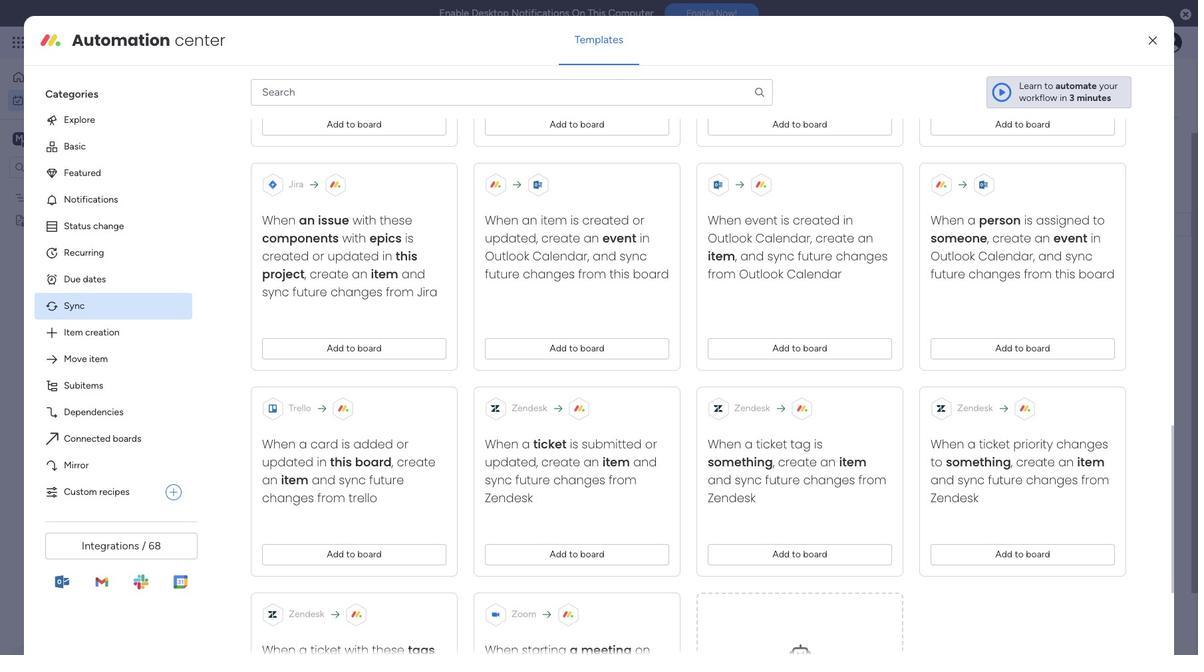Task type: locate. For each thing, give the bounding box(es) containing it.
week
[[616, 221, 637, 231], [251, 312, 283, 329], [254, 360, 285, 376]]

week for this week /
[[251, 312, 283, 329]]

None search field
[[251, 79, 773, 106], [196, 133, 321, 154]]

0 horizontal spatial work
[[44, 94, 65, 105]]

search image for "filter dashboard by text" search field
[[305, 138, 316, 149]]

0 vertical spatial item
[[306, 196, 325, 208]]

notifications
[[511, 7, 569, 19], [64, 194, 118, 205]]

dates right "due"
[[83, 274, 106, 285]]

subitems
[[64, 380, 103, 392]]

dependencies option
[[35, 400, 192, 426]]

notifications left on
[[511, 7, 569, 19]]

my inside button
[[29, 94, 42, 105]]

1 horizontal spatial work
[[107, 35, 131, 50]]

marketing plan
[[31, 192, 93, 203], [702, 220, 764, 231]]

0 vertical spatial week
[[616, 221, 637, 231]]

marketing plan down board
[[702, 220, 764, 231]]

m
[[15, 133, 23, 144]]

enable
[[439, 7, 469, 19], [686, 8, 714, 19]]

monday work management
[[59, 35, 207, 50]]

dates inside option
[[83, 274, 106, 285]]

0 vertical spatial dates
[[253, 192, 288, 209]]

0 horizontal spatial my
[[29, 94, 42, 105]]

1 vertical spatial this
[[599, 221, 614, 231]]

my left the work
[[200, 77, 230, 107]]

past
[[224, 192, 250, 209]]

0 inside without a date / 0 items
[[326, 460, 332, 471]]

1 vertical spatial work
[[44, 94, 65, 105]]

automation center
[[72, 29, 225, 51]]

move
[[64, 354, 87, 365]]

explore option
[[35, 107, 192, 134]]

2 vertical spatial this
[[224, 312, 248, 329]]

Filter dashboard by text search field
[[196, 133, 321, 154]]

item
[[306, 196, 325, 208], [89, 354, 108, 365]]

enable left now!
[[686, 8, 714, 19]]

item
[[64, 327, 83, 339]]

search image inside the search for a column type search field
[[754, 86, 766, 98]]

plan down featured
[[75, 192, 93, 203]]

1 horizontal spatial marketing plan
[[702, 220, 764, 231]]

plan
[[75, 192, 93, 203], [746, 220, 764, 231]]

0
[[274, 268, 280, 279], [297, 364, 303, 375], [266, 412, 272, 423], [326, 460, 332, 471]]

center
[[175, 29, 225, 51]]

1 horizontal spatial item
[[306, 196, 325, 208]]

item inside 'option'
[[89, 354, 108, 365]]

0 vertical spatial marketing plan
[[31, 192, 93, 203]]

minutes
[[1077, 92, 1111, 104]]

work
[[107, 35, 131, 50], [44, 94, 65, 105]]

status change
[[64, 221, 124, 232]]

it
[[1073, 220, 1079, 231]]

connected boards option
[[35, 426, 192, 453]]

option
[[0, 186, 170, 188]]

see plans image
[[221, 35, 233, 51]]

plan down board
[[746, 220, 764, 231]]

automation
[[72, 29, 170, 51]]

0 horizontal spatial search image
[[305, 138, 316, 149]]

items inside the later / 0 items
[[275, 412, 298, 423]]

dates
[[253, 192, 288, 209], [83, 274, 106, 285]]

1 horizontal spatial notifications
[[511, 7, 569, 19]]

this
[[588, 7, 606, 19], [599, 221, 614, 231], [224, 312, 248, 329]]

week for next week / 0 items
[[254, 360, 285, 376]]

/ inside integrations / 68 button
[[142, 540, 146, 553]]

0 vertical spatial work
[[107, 35, 131, 50]]

0 horizontal spatial enable
[[439, 7, 469, 19]]

basic option
[[35, 134, 192, 160]]

1 vertical spatial week
[[251, 312, 283, 329]]

enable inside button
[[686, 8, 714, 19]]

0 horizontal spatial dates
[[83, 274, 106, 285]]

status change option
[[35, 213, 192, 240]]

nov
[[947, 220, 963, 230]]

without
[[224, 456, 271, 472]]

templates
[[575, 33, 623, 46]]

week for this week
[[616, 221, 637, 231]]

0 vertical spatial notifications
[[511, 7, 569, 19]]

marketing plan link
[[700, 214, 824, 237]]

due dates
[[64, 274, 106, 285]]

workspace selection element
[[13, 131, 111, 148]]

move item option
[[35, 346, 192, 373]]

/
[[291, 192, 297, 209], [265, 264, 271, 281], [286, 312, 292, 329], [288, 360, 294, 376], [257, 408, 263, 424], [317, 456, 323, 472], [142, 540, 146, 553]]

my
[[200, 77, 230, 107], [29, 94, 42, 105]]

1 horizontal spatial my
[[200, 77, 230, 107]]

featured option
[[35, 160, 192, 187]]

1 vertical spatial none search field
[[196, 133, 321, 154]]

0 horizontal spatial marketing
[[31, 192, 73, 203]]

1 vertical spatial plan
[[746, 220, 764, 231]]

dates left 1
[[253, 192, 288, 209]]

notifications up status change
[[64, 194, 118, 205]]

0 vertical spatial this
[[588, 7, 606, 19]]

item right the move
[[89, 354, 108, 365]]

working
[[1024, 220, 1058, 231]]

/ right date on the bottom left
[[317, 456, 323, 472]]

1 horizontal spatial dates
[[253, 192, 288, 209]]

1
[[300, 196, 304, 208]]

items inside without a date / 0 items
[[334, 460, 357, 471]]

custom recipes option
[[35, 480, 160, 506]]

on
[[572, 7, 585, 19]]

enable left desktop on the left
[[439, 7, 469, 19]]

enable for enable now!
[[686, 8, 714, 19]]

automation  center image
[[40, 30, 61, 51]]

next
[[224, 360, 251, 376]]

hide done items
[[351, 138, 419, 149]]

categories list box
[[35, 76, 203, 506]]

0 right today
[[274, 268, 280, 279]]

search image inside "filter dashboard by text" search field
[[305, 138, 316, 149]]

in
[[1060, 92, 1067, 104]]

none search field the search for a column type
[[251, 79, 773, 106]]

2 vertical spatial week
[[254, 360, 285, 376]]

Search in workspace field
[[28, 160, 111, 175]]

1 vertical spatial search image
[[305, 138, 316, 149]]

0 right date on the bottom left
[[326, 460, 332, 471]]

item right 1
[[306, 196, 325, 208]]

my left categories
[[29, 94, 42, 105]]

0 vertical spatial search image
[[754, 86, 766, 98]]

desktop
[[472, 7, 509, 19]]

1 horizontal spatial enable
[[686, 8, 714, 19]]

subitems option
[[35, 373, 192, 400]]

1 horizontal spatial search image
[[754, 86, 766, 98]]

featured
[[64, 168, 101, 179]]

integrations / 68
[[82, 540, 161, 553]]

done
[[373, 138, 394, 149]]

enable now! button
[[664, 3, 759, 23]]

recipes
[[99, 487, 130, 498]]

1 vertical spatial notifications
[[64, 194, 118, 205]]

none search field "filter dashboard by text"
[[196, 133, 321, 154]]

1 vertical spatial item
[[89, 354, 108, 365]]

items
[[396, 138, 419, 149], [282, 268, 305, 279], [306, 364, 329, 375], [275, 412, 298, 423], [334, 460, 357, 471]]

/ left 1
[[291, 192, 297, 209]]

lottie animation element
[[0, 522, 170, 656]]

1 vertical spatial marketing plan
[[702, 220, 764, 231]]

basic
[[64, 141, 86, 152]]

status
[[64, 221, 91, 232]]

search image for the search for a column type search field
[[754, 86, 766, 98]]

connected boards
[[64, 434, 141, 445]]

this week /
[[224, 312, 295, 329]]

marketing plan up notes
[[31, 192, 93, 203]]

0 vertical spatial none search field
[[251, 79, 773, 106]]

work up explore
[[44, 94, 65, 105]]

0 vertical spatial plan
[[75, 192, 93, 203]]

mirror
[[64, 460, 89, 472]]

recurring option
[[35, 240, 192, 267]]

0 horizontal spatial item
[[89, 354, 108, 365]]

dates for due
[[83, 274, 106, 285]]

/ up next week / 0 items on the bottom
[[286, 312, 292, 329]]

0 horizontal spatial notifications
[[64, 194, 118, 205]]

work inside my work button
[[44, 94, 65, 105]]

0 right later
[[266, 412, 272, 423]]

work right monday
[[107, 35, 131, 50]]

0 horizontal spatial plan
[[75, 192, 93, 203]]

68
[[149, 540, 161, 553]]

search image
[[754, 86, 766, 98], [305, 138, 316, 149]]

nov 9
[[947, 220, 970, 230]]

marketing
[[31, 192, 73, 203], [702, 220, 744, 231]]

1 vertical spatial dates
[[83, 274, 106, 285]]

/ left 68 on the bottom left of the page
[[142, 540, 146, 553]]

1 horizontal spatial marketing
[[702, 220, 744, 231]]

list box
[[0, 184, 170, 411]]

learn to automate
[[1019, 80, 1097, 92]]

0 up the later / 0 items
[[297, 364, 303, 375]]



Task type: describe. For each thing, give the bounding box(es) containing it.
board
[[750, 192, 775, 203]]

explore
[[64, 114, 95, 126]]

move item
[[64, 354, 108, 365]]

due dates option
[[35, 267, 192, 293]]

0 vertical spatial marketing
[[31, 192, 73, 203]]

sync option
[[35, 293, 192, 320]]

next week / 0 items
[[224, 360, 329, 376]]

0 inside the later / 0 items
[[266, 412, 272, 423]]

3
[[1069, 92, 1074, 104]]

dates for past
[[253, 192, 288, 209]]

kendall parks image
[[1161, 32, 1182, 53]]

date
[[286, 456, 314, 472]]

1 horizontal spatial plan
[[746, 220, 764, 231]]

boards
[[113, 434, 141, 445]]

1 vertical spatial marketing
[[702, 220, 744, 231]]

creation
[[85, 327, 119, 339]]

customize button
[[424, 133, 496, 154]]

mirror option
[[35, 453, 192, 480]]

9
[[965, 220, 970, 230]]

working on it
[[1024, 220, 1079, 231]]

due
[[64, 274, 81, 285]]

item creation
[[64, 327, 119, 339]]

customize
[[446, 138, 490, 149]]

item inside past dates / 1 item
[[306, 196, 325, 208]]

private board image
[[14, 214, 27, 226]]

main workspace
[[31, 132, 109, 145]]

list box containing marketing plan
[[0, 184, 170, 411]]

now!
[[716, 8, 737, 19]]

dependencies
[[64, 407, 123, 418]]

custom recipes
[[64, 487, 130, 498]]

main
[[31, 132, 54, 145]]

past dates / 1 item
[[224, 192, 325, 209]]

0 inside "today / 0 items"
[[274, 268, 280, 279]]

workspace image
[[13, 131, 26, 146]]

on
[[1060, 220, 1071, 231]]

home image
[[12, 71, 25, 84]]

work for monday
[[107, 35, 131, 50]]

my work
[[200, 77, 289, 107]]

your
[[1099, 80, 1118, 92]]

this week
[[599, 221, 637, 231]]

sync
[[64, 301, 85, 312]]

without a date / 0 items
[[224, 456, 357, 472]]

recurring
[[64, 247, 104, 259]]

items inside "today / 0 items"
[[282, 268, 305, 279]]

notes
[[31, 215, 57, 226]]

learn
[[1019, 80, 1042, 92]]

this for this week
[[599, 221, 614, 231]]

integrations / 68 button
[[45, 533, 198, 560]]

your workflow in
[[1019, 80, 1118, 104]]

to
[[1044, 80, 1053, 92]]

dapulse close image
[[1180, 8, 1191, 21]]

0 inside next week / 0 items
[[297, 364, 303, 375]]

workspace
[[56, 132, 109, 145]]

enable now!
[[686, 8, 737, 19]]

today
[[224, 264, 262, 281]]

notifications inside option
[[64, 194, 118, 205]]

/ right next
[[288, 360, 294, 376]]

lottie animation image
[[0, 522, 170, 656]]

/ right later
[[257, 408, 263, 424]]

integrations
[[82, 540, 139, 553]]

enable desktop notifications on this computer
[[439, 7, 654, 19]]

computer
[[608, 7, 654, 19]]

change
[[93, 221, 124, 232]]

automate
[[1056, 80, 1097, 92]]

today / 0 items
[[224, 264, 305, 281]]

workflow
[[1019, 92, 1057, 104]]

templates button
[[559, 24, 639, 56]]

select product image
[[12, 36, 25, 49]]

my work button
[[8, 89, 143, 111]]

date
[[949, 192, 968, 203]]

custom
[[64, 487, 97, 498]]

later
[[224, 408, 254, 424]]

categories heading
[[35, 76, 192, 107]]

notifications option
[[35, 187, 192, 213]]

0 horizontal spatial marketing plan
[[31, 192, 93, 203]]

this for this week /
[[224, 312, 248, 329]]

v2 overdue deadline image
[[917, 219, 927, 231]]

hide
[[351, 138, 370, 149]]

categories
[[45, 88, 98, 100]]

a
[[274, 456, 283, 472]]

my for my work
[[29, 94, 42, 105]]

connected
[[64, 434, 111, 445]]

my work
[[29, 94, 65, 105]]

my for my work
[[200, 77, 230, 107]]

3 minutes
[[1069, 92, 1111, 104]]

work for my
[[44, 94, 65, 105]]

Search for a column type search field
[[251, 79, 773, 106]]

enable for enable desktop notifications on this computer
[[439, 7, 469, 19]]

later / 0 items
[[224, 408, 298, 424]]

/ right today
[[265, 264, 271, 281]]

items inside next week / 0 items
[[306, 364, 329, 375]]

management
[[134, 35, 207, 50]]

work
[[235, 77, 289, 107]]

monday
[[59, 35, 105, 50]]

item creation option
[[35, 320, 192, 346]]



Task type: vqa. For each thing, say whether or not it's contained in the screenshot.
Update feed image
no



